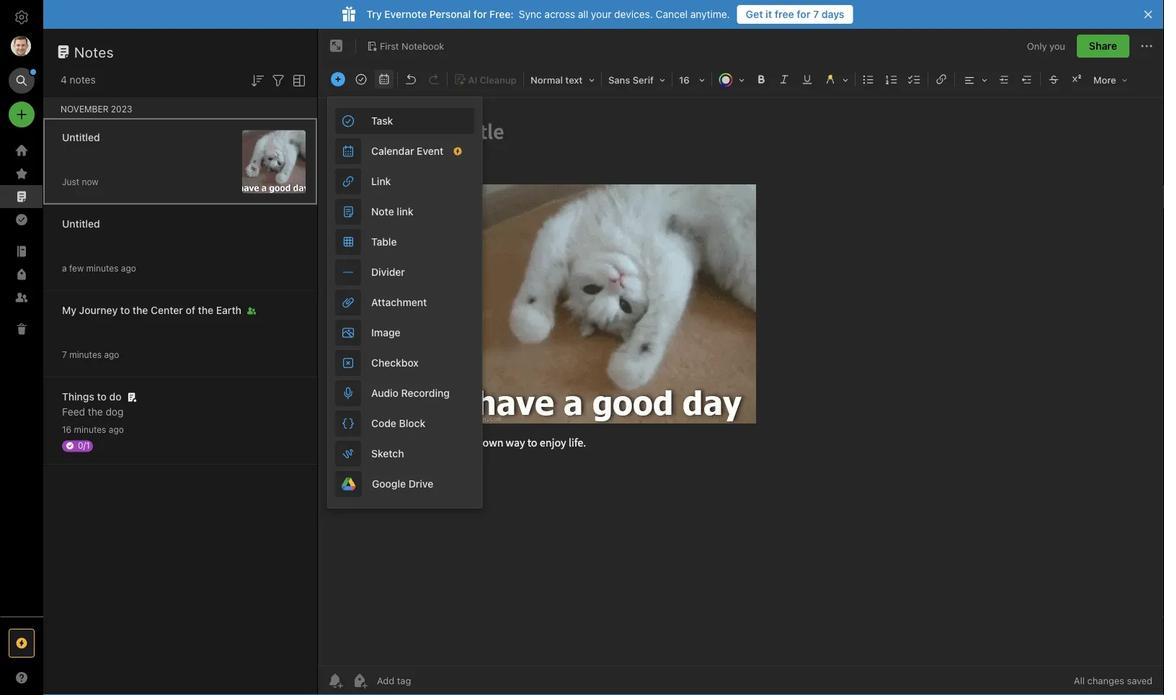 Task type: vqa. For each thing, say whether or not it's contained in the screenshot.
Things to do
yes



Task type: locate. For each thing, give the bounding box(es) containing it.
Alignment field
[[957, 69, 993, 90]]

untitled down just now
[[62, 218, 100, 230]]

link
[[371, 176, 391, 187]]

audio recording link
[[328, 378, 482, 409]]

get it free for 7 days button
[[737, 5, 853, 24]]

image
[[371, 327, 400, 339]]

note link link
[[328, 197, 482, 227]]

undo image
[[401, 69, 421, 89]]

it
[[766, 8, 772, 20]]

for inside button
[[797, 8, 811, 20]]

calendar event image
[[374, 69, 394, 89]]

home image
[[13, 142, 30, 159]]

ago down dog
[[109, 425, 124, 435]]

try
[[367, 8, 382, 20]]

checkbox link
[[328, 348, 482, 378]]

16
[[679, 75, 690, 85], [62, 425, 72, 435]]

0 horizontal spatial the
[[88, 406, 103, 418]]

Font color field
[[714, 69, 750, 90]]

2 untitled from the top
[[62, 218, 100, 230]]

Highlight field
[[819, 69, 853, 90]]

free
[[775, 8, 794, 20]]

untitled down november
[[62, 132, 100, 143]]

16 right serif
[[679, 75, 690, 85]]

bold image
[[751, 69, 771, 89]]

table link
[[328, 227, 482, 257]]

drive
[[409, 478, 433, 490]]

sync
[[519, 8, 542, 20]]

0 horizontal spatial to
[[97, 391, 107, 403]]

0 vertical spatial untitled
[[62, 132, 100, 143]]

more
[[1093, 75, 1116, 85]]

tree
[[0, 139, 43, 616]]

checkbox
[[371, 357, 419, 369]]

event
[[417, 145, 443, 157]]

share button
[[1077, 35, 1130, 58]]

to
[[120, 305, 130, 316], [97, 391, 107, 403]]

untitled
[[62, 132, 100, 143], [62, 218, 100, 230]]

indent image
[[994, 69, 1014, 89]]

november
[[61, 104, 108, 114]]

0 horizontal spatial 16
[[62, 425, 72, 435]]

4
[[61, 74, 67, 86]]

sans serif
[[608, 75, 654, 85]]

just now
[[62, 177, 98, 187]]

google drive
[[372, 478, 433, 490]]

16 inside field
[[679, 75, 690, 85]]

to left do
[[97, 391, 107, 403]]

1 vertical spatial 16
[[62, 425, 72, 435]]

2 for from the left
[[797, 8, 811, 20]]

google
[[372, 478, 406, 490]]

code block link
[[328, 409, 482, 439]]

task image
[[351, 69, 371, 89]]

7 left days
[[813, 8, 819, 20]]

recording
[[401, 387, 450, 399]]

bulleted list image
[[858, 69, 879, 89]]

7 minutes ago
[[62, 350, 119, 360]]

attachment link
[[328, 288, 482, 318]]

minutes up 0/1
[[74, 425, 106, 435]]

the left center
[[133, 305, 148, 316]]

1 horizontal spatial to
[[120, 305, 130, 316]]

0 vertical spatial 16
[[679, 75, 690, 85]]

a
[[62, 263, 67, 274]]

settings image
[[13, 9, 30, 26]]

google drive link
[[328, 469, 482, 500]]

0 vertical spatial 7
[[813, 8, 819, 20]]

numbered list image
[[882, 69, 902, 89]]

1 vertical spatial to
[[97, 391, 107, 403]]

untitled for now
[[62, 132, 100, 143]]

minutes
[[86, 263, 119, 274], [69, 350, 102, 360], [74, 425, 106, 435]]

get
[[746, 8, 763, 20]]

minutes up things to do
[[69, 350, 102, 360]]

2 vertical spatial ago
[[109, 425, 124, 435]]

for for free:
[[474, 8, 487, 20]]

1 horizontal spatial 16
[[679, 75, 690, 85]]

ago up my journey to the center of the earth
[[121, 263, 136, 274]]

italic image
[[774, 69, 794, 89]]

feed the dog
[[62, 406, 124, 418]]

ago up do
[[104, 350, 119, 360]]

1 untitled from the top
[[62, 132, 100, 143]]

1 vertical spatial 7
[[62, 350, 67, 360]]

only
[[1027, 41, 1047, 51]]

1 for from the left
[[474, 8, 487, 20]]

0 horizontal spatial 7
[[62, 350, 67, 360]]

1 vertical spatial ago
[[104, 350, 119, 360]]

1 horizontal spatial 7
[[813, 8, 819, 20]]

dropdown list menu
[[328, 106, 482, 500]]

1 vertical spatial minutes
[[69, 350, 102, 360]]

first
[[380, 40, 399, 51]]

you
[[1050, 41, 1065, 51]]

all
[[578, 8, 588, 20]]

audio recording
[[371, 387, 450, 399]]

0 horizontal spatial for
[[474, 8, 487, 20]]

note
[[371, 206, 394, 218]]

0 vertical spatial minutes
[[86, 263, 119, 274]]

ago
[[121, 263, 136, 274], [104, 350, 119, 360], [109, 425, 124, 435]]

attachment
[[371, 297, 427, 309]]

2 vertical spatial minutes
[[74, 425, 106, 435]]

Heading level field
[[525, 69, 600, 90]]

insert link image
[[931, 69, 951, 89]]

the
[[133, 305, 148, 316], [198, 305, 213, 316], [88, 406, 103, 418]]

minutes for 7 minutes ago
[[69, 350, 102, 360]]

to right journey in the left of the page
[[120, 305, 130, 316]]

more actions image
[[1138, 37, 1155, 55]]

notes
[[70, 74, 96, 86]]

for
[[474, 8, 487, 20], [797, 8, 811, 20]]

16 for 16 minutes ago
[[62, 425, 72, 435]]

serif
[[633, 75, 654, 85]]

7 up things
[[62, 350, 67, 360]]

Add filters field
[[270, 71, 287, 89]]

the down things to do
[[88, 406, 103, 418]]

More actions field
[[1138, 35, 1155, 58]]

2023
[[111, 104, 132, 114]]

code block
[[371, 418, 425, 430]]

checklist image
[[905, 69, 925, 89]]

for right free
[[797, 8, 811, 20]]

now
[[82, 177, 98, 187]]

across
[[545, 8, 575, 20]]

1 vertical spatial untitled
[[62, 218, 100, 230]]

only you
[[1027, 41, 1065, 51]]

my
[[62, 305, 76, 316]]

minutes right the few
[[86, 263, 119, 274]]

1 horizontal spatial for
[[797, 8, 811, 20]]

0 vertical spatial to
[[120, 305, 130, 316]]

for left free:
[[474, 8, 487, 20]]

the right "of"
[[198, 305, 213, 316]]

7 inside get it free for 7 days button
[[813, 8, 819, 20]]

16 down the "feed"
[[62, 425, 72, 435]]



Task type: describe. For each thing, give the bounding box(es) containing it.
a few minutes ago
[[62, 263, 136, 274]]

text
[[565, 75, 583, 85]]

link
[[397, 206, 413, 218]]

note window element
[[318, 29, 1164, 696]]

notebook
[[402, 40, 444, 51]]

calendar event link
[[328, 136, 482, 167]]

0/1
[[78, 441, 90, 451]]

ago for 7 minutes ago
[[104, 350, 119, 360]]

untitled for few
[[62, 218, 100, 230]]

task link
[[328, 106, 482, 136]]

code
[[371, 418, 396, 430]]

few
[[69, 263, 84, 274]]

things
[[62, 391, 94, 403]]

notes
[[74, 43, 114, 60]]

sketch link
[[328, 439, 482, 469]]

outdent image
[[1017, 69, 1037, 89]]

2 horizontal spatial the
[[198, 305, 213, 316]]

dog
[[106, 406, 124, 418]]

try evernote personal for free: sync across all your devices. cancel anytime.
[[367, 8, 730, 20]]

normal text
[[531, 75, 583, 85]]

strikethrough image
[[1044, 69, 1064, 89]]

ago for 16 minutes ago
[[109, 425, 124, 435]]

all changes saved
[[1074, 676, 1153, 687]]

thumbnail image
[[242, 130, 306, 194]]

upgrade image
[[13, 635, 30, 652]]

View options field
[[287, 71, 308, 89]]

first notebook
[[380, 40, 444, 51]]

of
[[186, 305, 195, 316]]

add a reminder image
[[327, 673, 344, 690]]

add tag image
[[351, 673, 368, 690]]

all
[[1074, 676, 1085, 687]]

saved
[[1127, 676, 1153, 687]]

table
[[371, 236, 397, 248]]

do
[[109, 391, 121, 403]]

underline image
[[797, 69, 817, 89]]

minutes for 16 minutes ago
[[74, 425, 106, 435]]

just
[[62, 177, 79, 187]]

click to expand image
[[37, 669, 48, 686]]

1 horizontal spatial the
[[133, 305, 148, 316]]

16 for 16
[[679, 75, 690, 85]]

earth
[[216, 305, 241, 316]]

add filters image
[[270, 72, 287, 89]]

expand note image
[[328, 37, 345, 55]]

calendar
[[371, 145, 414, 157]]

get it free for 7 days
[[746, 8, 844, 20]]

cancel
[[656, 8, 688, 20]]

note link
[[371, 206, 413, 218]]

center
[[151, 305, 183, 316]]

divider
[[371, 266, 405, 278]]

Note Editor text field
[[318, 98, 1164, 666]]

devices.
[[614, 8, 653, 20]]

days
[[822, 8, 844, 20]]

image link
[[328, 318, 482, 348]]

Sort options field
[[249, 71, 266, 89]]

Add tag field
[[376, 675, 484, 687]]

More field
[[1088, 69, 1133, 90]]

4 notes
[[61, 74, 96, 86]]

sans
[[608, 75, 630, 85]]

divider link
[[328, 257, 482, 288]]

personal
[[430, 8, 471, 20]]

Font family field
[[603, 69, 670, 90]]

0 vertical spatial ago
[[121, 263, 136, 274]]

WHAT'S NEW field
[[0, 667, 43, 690]]

november 2023
[[61, 104, 132, 114]]

calendar event
[[371, 145, 443, 157]]

changes
[[1087, 676, 1124, 687]]

things to do
[[62, 391, 121, 403]]

my journey to the center of the earth
[[62, 305, 241, 316]]

feed
[[62, 406, 85, 418]]

account image
[[11, 36, 31, 56]]

share
[[1089, 40, 1117, 52]]

evernote
[[384, 8, 427, 20]]

Font size field
[[674, 69, 710, 90]]

task
[[371, 115, 393, 127]]

free:
[[490, 8, 514, 20]]

superscript image
[[1067, 69, 1087, 89]]

Insert field
[[327, 69, 349, 89]]

first notebook button
[[362, 36, 449, 56]]

audio
[[371, 387, 399, 399]]

journey
[[79, 305, 118, 316]]

your
[[591, 8, 612, 20]]

link link
[[328, 167, 482, 197]]

normal
[[531, 75, 563, 85]]

for for 7
[[797, 8, 811, 20]]

sketch
[[371, 448, 404, 460]]

16 minutes ago
[[62, 425, 124, 435]]

anytime.
[[690, 8, 730, 20]]

Account field
[[0, 32, 43, 61]]

block
[[399, 418, 425, 430]]



